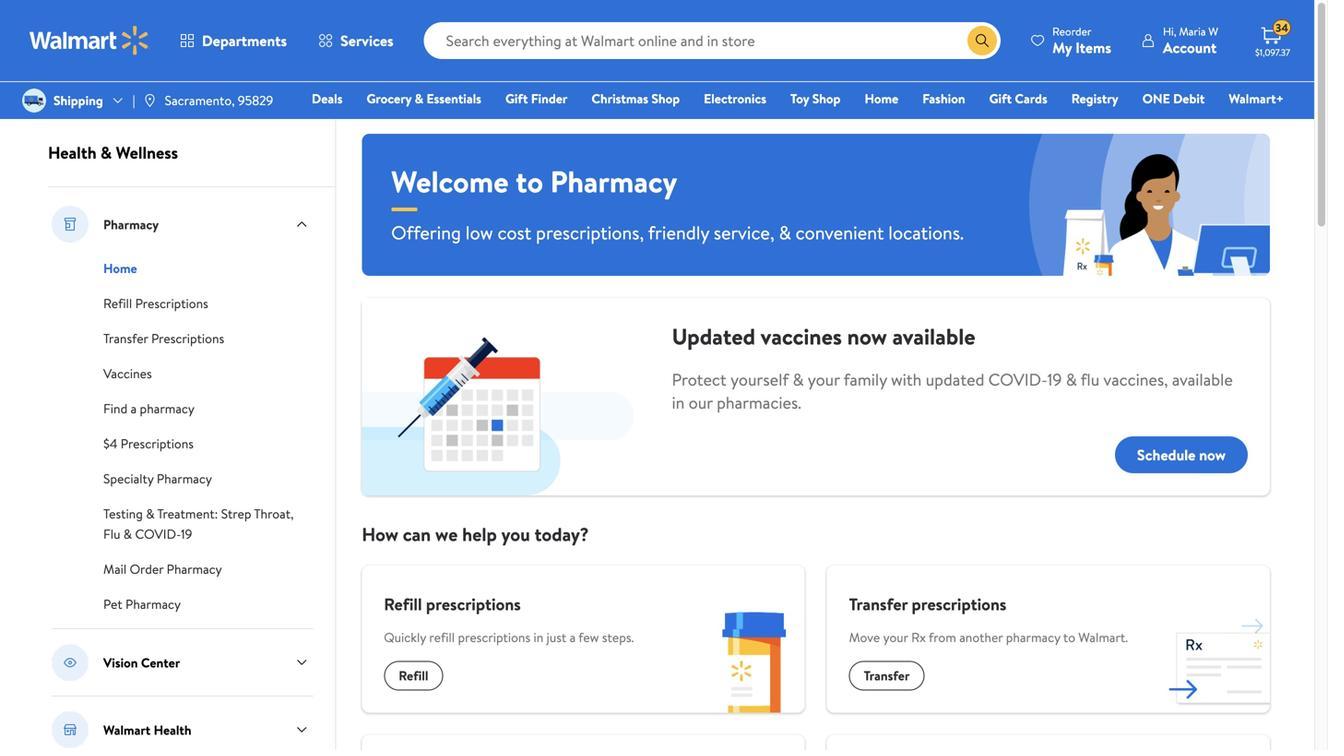Task type: vqa. For each thing, say whether or not it's contained in the screenshot.
"differ"
no



Task type: describe. For each thing, give the bounding box(es) containing it.
$4 prescriptions
[[103, 435, 194, 453]]

transfer for prescriptions
[[850, 593, 908, 616]]

schedule now button
[[1116, 437, 1249, 473]]

gift finder link
[[497, 89, 576, 108]]

mail order pharmacy link
[[103, 558, 222, 579]]

grocery & essentials link
[[359, 89, 490, 108]]

gift finder
[[506, 90, 568, 108]]

quickly
[[384, 629, 426, 647]]

vaccines
[[103, 365, 152, 383]]

offering low cost prescriptions, friendly service, & convenient locations.
[[392, 220, 964, 245]]

19 for updated
[[1048, 368, 1063, 391]]

refill button
[[384, 661, 443, 691]]

one debit link
[[1135, 89, 1214, 108]]

registry
[[1072, 90, 1119, 108]]

pharmacies.
[[717, 391, 802, 414]]

specialty pharmacy link
[[103, 468, 212, 488]]

refill prescriptions
[[103, 294, 208, 312]]

rx
[[912, 629, 927, 647]]

throat,
[[254, 505, 294, 523]]

testing & treatment: strep throat, flu & covid-19 link
[[103, 503, 294, 544]]

1 horizontal spatial health
[[154, 721, 192, 739]]

34
[[1276, 20, 1289, 36]]

my
[[1053, 37, 1073, 58]]

wellness
[[116, 141, 178, 164]]

pharmacy image
[[52, 206, 89, 243]]

0 vertical spatial available
[[893, 321, 976, 352]]

covid- for updated
[[989, 368, 1048, 391]]

Walmart Site-Wide search field
[[424, 22, 1001, 59]]

help
[[462, 521, 497, 547]]

convenient
[[796, 220, 885, 245]]

sacramento, 95829
[[165, 91, 273, 109]]

updated
[[672, 321, 756, 352]]

Search search field
[[424, 22, 1001, 59]]

1 vertical spatial your
[[884, 629, 909, 647]]

protect yourself & your family with updated covid-19 & flu vaccines, available in our pharmacies.
[[672, 368, 1234, 414]]

essentials
[[427, 90, 482, 108]]

one
[[1143, 90, 1171, 108]]

electronics
[[704, 90, 767, 108]]

sacramento,
[[165, 91, 235, 109]]

refill prescriptions
[[384, 593, 521, 616]]

testing
[[103, 505, 143, 523]]

& right service,
[[779, 220, 792, 245]]

quickly refill prescriptions in just a few steps.
[[384, 629, 634, 647]]

vision center
[[103, 654, 180, 672]]

can
[[403, 521, 431, 547]]

christmas shop
[[592, 90, 680, 108]]

transfer prescriptions
[[103, 329, 224, 347]]

shipping
[[54, 91, 103, 109]]

low
[[466, 220, 493, 245]]

grocery & essentials
[[367, 90, 482, 108]]

vision center image
[[52, 644, 89, 681]]

|
[[133, 91, 135, 109]]

& left wellness
[[101, 141, 112, 164]]

walmart health image
[[52, 712, 89, 748]]

offering
[[392, 220, 461, 245]]

just
[[547, 629, 567, 647]]

walmart health
[[103, 721, 192, 739]]

testing & treatment: strep throat, flu & covid-19
[[103, 505, 294, 543]]

we
[[436, 521, 458, 547]]

account
[[1164, 37, 1218, 58]]

today?
[[535, 521, 589, 547]]

1 vertical spatial home
[[103, 259, 137, 277]]

hi,
[[1164, 24, 1177, 39]]

walmart.
[[1079, 629, 1129, 647]]

transfer prescriptions
[[850, 593, 1007, 616]]

pharmacy right pharmacy image
[[103, 215, 159, 233]]

& inside grocery & essentials link
[[415, 90, 424, 108]]

our
[[689, 391, 713, 414]]

1 horizontal spatial pharmacy
[[1007, 629, 1061, 647]]

pharmacy up prescriptions, at the left of page
[[551, 161, 678, 202]]

refill for prescriptions
[[103, 294, 132, 312]]

gift cards link
[[982, 89, 1056, 108]]

walmart+
[[1230, 90, 1285, 108]]

locations.
[[889, 220, 964, 245]]

walmart image
[[30, 26, 150, 55]]

toy shop
[[791, 90, 841, 108]]

service,
[[714, 220, 775, 245]]

friendly
[[649, 220, 710, 245]]

transfer button
[[850, 661, 925, 691]]

& left flu
[[1067, 368, 1078, 391]]

toy shop link
[[783, 89, 850, 108]]

flu
[[1081, 368, 1100, 391]]

pet
[[103, 595, 122, 613]]

from
[[929, 629, 957, 647]]

deals
[[312, 90, 343, 108]]

pet pharmacy link
[[103, 593, 181, 614]]

0 vertical spatial now
[[848, 321, 888, 352]]

0 horizontal spatial in
[[534, 629, 544, 647]]

prescriptions for transfer prescriptions
[[151, 329, 224, 347]]

1 horizontal spatial home link
[[857, 89, 907, 108]]

in inside the protect yourself & your family with updated covid-19 & flu vaccines, available in our pharmacies.
[[672, 391, 685, 414]]

find
[[103, 400, 128, 418]]

shop for christmas shop
[[652, 90, 680, 108]]

95829
[[238, 91, 273, 109]]

items
[[1076, 37, 1112, 58]]

protect
[[672, 368, 727, 391]]

how can we help you today?
[[362, 521, 589, 547]]

transfer prescriptions. move your rx from another pharmacy to walmart. transfer. image
[[1169, 611, 1271, 713]]



Task type: locate. For each thing, give the bounding box(es) containing it.
19 inside the protect yourself & your family with updated covid-19 & flu vaccines, available in our pharmacies.
[[1048, 368, 1063, 391]]

find a pharmacy link
[[103, 398, 195, 418]]

home left the fashion
[[865, 90, 899, 108]]

available right vaccines,
[[1173, 368, 1234, 391]]

prescriptions up the refill
[[426, 593, 521, 616]]

transfer up move
[[850, 593, 908, 616]]

0 horizontal spatial available
[[893, 321, 976, 352]]

strep
[[221, 505, 251, 523]]

1 horizontal spatial to
[[1064, 629, 1076, 647]]

2 vertical spatial prescriptions
[[121, 435, 194, 453]]

a right the find
[[131, 400, 137, 418]]

0 vertical spatial transfer
[[103, 329, 148, 347]]

christmas shop link
[[584, 89, 689, 108]]

vision
[[103, 654, 138, 672]]

to left walmart.
[[1064, 629, 1076, 647]]

schedule now
[[1138, 445, 1227, 465]]

toy
[[791, 90, 810, 108]]

prescriptions up from
[[912, 593, 1007, 616]]

19
[[1048, 368, 1063, 391], [181, 525, 192, 543]]

pharmacy
[[140, 400, 195, 418], [1007, 629, 1061, 647]]

prescriptions for $4 prescriptions
[[121, 435, 194, 453]]

0 vertical spatial prescriptions
[[135, 294, 208, 312]]

prescriptions inside the $4 prescriptions link
[[121, 435, 194, 453]]

prescriptions right the refill
[[458, 629, 531, 647]]

 image
[[143, 93, 157, 108]]

pharmacy down the order
[[126, 595, 181, 613]]

your left rx
[[884, 629, 909, 647]]

transfer prescriptions link
[[103, 328, 224, 348]]

gift left finder
[[506, 90, 528, 108]]

1 vertical spatial transfer
[[850, 593, 908, 616]]

mail
[[103, 560, 127, 578]]

yourself
[[731, 368, 789, 391]]

transfer for prescriptions
[[103, 329, 148, 347]]

shop
[[652, 90, 680, 108], [813, 90, 841, 108]]

0 vertical spatial in
[[672, 391, 685, 414]]

now
[[848, 321, 888, 352], [1200, 445, 1227, 465]]

family
[[844, 368, 888, 391]]

pet pharmacy
[[103, 595, 181, 613]]

your inside the protect yourself & your family with updated covid-19 & flu vaccines, available in our pharmacies.
[[808, 368, 841, 391]]

in left just
[[534, 629, 544, 647]]

prescriptions inside refill prescriptions link
[[135, 294, 208, 312]]

home inside home link
[[865, 90, 899, 108]]

fashion link
[[915, 89, 974, 108]]

0 horizontal spatial health
[[48, 141, 97, 164]]

pharmacy right another
[[1007, 629, 1061, 647]]

home
[[865, 90, 899, 108], [103, 259, 137, 277]]

prescriptions up the transfer prescriptions link
[[135, 294, 208, 312]]

shop for toy shop
[[813, 90, 841, 108]]

1 vertical spatial home link
[[103, 257, 137, 278]]

0 vertical spatial your
[[808, 368, 841, 391]]

1 vertical spatial pharmacy
[[1007, 629, 1061, 647]]

1 horizontal spatial home
[[865, 90, 899, 108]]

refill prescriptions link
[[103, 293, 208, 313]]

refill for prescriptions
[[384, 593, 422, 616]]

pharmacy up treatment: in the left of the page
[[157, 470, 212, 488]]

1 vertical spatial in
[[534, 629, 544, 647]]

1 horizontal spatial covid-
[[989, 368, 1048, 391]]

home link left the fashion
[[857, 89, 907, 108]]

shop inside the toy shop link
[[813, 90, 841, 108]]

0 horizontal spatial gift
[[506, 90, 528, 108]]

1 horizontal spatial 19
[[1048, 368, 1063, 391]]

$4 prescriptions link
[[103, 433, 194, 453]]

1 gift from the left
[[506, 90, 528, 108]]

treatment:
[[157, 505, 218, 523]]

0 horizontal spatial your
[[808, 368, 841, 391]]

gift for gift finder
[[506, 90, 528, 108]]

1 horizontal spatial available
[[1173, 368, 1234, 391]]

transfer
[[103, 329, 148, 347], [850, 593, 908, 616], [864, 667, 910, 685]]

grocery
[[367, 90, 412, 108]]

you
[[502, 521, 531, 547]]

home link up refill prescriptions link
[[103, 257, 137, 278]]

transfer down move
[[864, 667, 910, 685]]

health right walmart
[[154, 721, 192, 739]]

your left family
[[808, 368, 841, 391]]

shop right toy
[[813, 90, 841, 108]]

1 vertical spatial available
[[1173, 368, 1234, 391]]

refill inside button
[[399, 667, 429, 685]]

0 horizontal spatial shop
[[652, 90, 680, 108]]

prescriptions inside the transfer prescriptions link
[[151, 329, 224, 347]]

gift left cards
[[990, 90, 1012, 108]]

0 vertical spatial home link
[[857, 89, 907, 108]]

shop right christmas
[[652, 90, 680, 108]]

0 horizontal spatial now
[[848, 321, 888, 352]]

refill prescriptions. quickly refill medications in just a few steps. refill. image
[[704, 611, 805, 713]]

fashion
[[923, 90, 966, 108]]

updated vaccines now available
[[672, 321, 976, 352]]

0 horizontal spatial 19
[[181, 525, 192, 543]]

19 for &
[[181, 525, 192, 543]]

& right grocery
[[415, 90, 424, 108]]

mail order pharmacy
[[103, 560, 222, 578]]

available up "updated"
[[893, 321, 976, 352]]

shop inside christmas shop link
[[652, 90, 680, 108]]

0 vertical spatial a
[[131, 400, 137, 418]]

another
[[960, 629, 1004, 647]]

1 vertical spatial health
[[154, 721, 192, 739]]

1 horizontal spatial your
[[884, 629, 909, 647]]

search icon image
[[976, 33, 990, 48]]

schedule
[[1138, 445, 1196, 465]]

2 vertical spatial refill
[[399, 667, 429, 685]]

0 horizontal spatial covid-
[[135, 525, 181, 543]]

refill
[[103, 294, 132, 312], [384, 593, 422, 616], [399, 667, 429, 685]]

your
[[808, 368, 841, 391], [884, 629, 909, 647]]

gift cards
[[990, 90, 1048, 108]]

19 left flu
[[1048, 368, 1063, 391]]

1 vertical spatial 19
[[181, 525, 192, 543]]

2 shop from the left
[[813, 90, 841, 108]]

move
[[850, 629, 881, 647]]

prescriptions for refill prescriptions
[[135, 294, 208, 312]]

& right "flu"
[[123, 525, 132, 543]]

0 horizontal spatial to
[[516, 161, 544, 202]]

prescriptions for refill prescriptions
[[426, 593, 521, 616]]

few
[[579, 629, 599, 647]]

flu
[[103, 525, 120, 543]]

0 vertical spatial pharmacy
[[140, 400, 195, 418]]

1 vertical spatial refill
[[384, 593, 422, 616]]

refill up the transfer prescriptions link
[[103, 294, 132, 312]]

welcome to pharmacy
[[392, 161, 678, 202]]

1 horizontal spatial gift
[[990, 90, 1012, 108]]

walmart+ link
[[1221, 89, 1293, 108]]

0 vertical spatial health
[[48, 141, 97, 164]]

gift for gift cards
[[990, 90, 1012, 108]]

pharmacy up the $4 prescriptions link
[[140, 400, 195, 418]]

transfer inside button
[[864, 667, 910, 685]]

& right yourself
[[793, 368, 804, 391]]

services
[[341, 30, 394, 51]]

transfer up vaccines link
[[103, 329, 148, 347]]

0 vertical spatial refill
[[103, 294, 132, 312]]

gift
[[506, 90, 528, 108], [990, 90, 1012, 108]]

1 shop from the left
[[652, 90, 680, 108]]

0 horizontal spatial pharmacy
[[140, 400, 195, 418]]

0 vertical spatial 19
[[1048, 368, 1063, 391]]

christmas
[[592, 90, 649, 108]]

a right just
[[570, 629, 576, 647]]

prescriptions,
[[536, 220, 644, 245]]

covid- up mail order pharmacy link
[[135, 525, 181, 543]]

refill
[[430, 629, 455, 647]]

0 horizontal spatial home link
[[103, 257, 137, 278]]

updated
[[926, 368, 985, 391]]

0 vertical spatial home
[[865, 90, 899, 108]]

registry link
[[1064, 89, 1128, 108]]

prescriptions up specialty pharmacy link
[[121, 435, 194, 453]]

0 vertical spatial to
[[516, 161, 544, 202]]

covid- inside the protect yourself & your family with updated covid-19 & flu vaccines, available in our pharmacies.
[[989, 368, 1048, 391]]

reorder my items
[[1053, 24, 1112, 58]]

a
[[131, 400, 137, 418], [570, 629, 576, 647]]

1 vertical spatial a
[[570, 629, 576, 647]]

to up the cost
[[516, 161, 544, 202]]

one debit
[[1143, 90, 1206, 108]]

health & wellness
[[48, 141, 178, 164]]

covid- for &
[[135, 525, 181, 543]]

available inside the protect yourself & your family with updated covid-19 & flu vaccines, available in our pharmacies.
[[1173, 368, 1234, 391]]

19 down treatment: in the left of the page
[[181, 525, 192, 543]]

1 horizontal spatial a
[[570, 629, 576, 647]]

now inside schedule now button
[[1200, 445, 1227, 465]]

pharmacy down testing & treatment: strep throat, flu & covid-19 at bottom
[[167, 560, 222, 578]]

now right schedule
[[1200, 445, 1227, 465]]

covid- inside testing & treatment: strep throat, flu & covid-19
[[135, 525, 181, 543]]

1 vertical spatial covid-
[[135, 525, 181, 543]]

1 vertical spatial now
[[1200, 445, 1227, 465]]

prescriptions for transfer prescriptions
[[912, 593, 1007, 616]]

health down shipping
[[48, 141, 97, 164]]

19 inside testing & treatment: strep throat, flu & covid-19
[[181, 525, 192, 543]]

services button
[[303, 18, 409, 63]]

& right "testing"
[[146, 505, 155, 523]]

 image
[[22, 89, 46, 113]]

0 horizontal spatial a
[[131, 400, 137, 418]]

finder
[[531, 90, 568, 108]]

1 horizontal spatial now
[[1200, 445, 1227, 465]]

$4
[[103, 435, 118, 453]]

0 vertical spatial covid-
[[989, 368, 1048, 391]]

covid- right "updated"
[[989, 368, 1048, 391]]

1 vertical spatial to
[[1064, 629, 1076, 647]]

deals link
[[304, 89, 351, 108]]

1 horizontal spatial in
[[672, 391, 685, 414]]

refill up quickly
[[384, 593, 422, 616]]

now up family
[[848, 321, 888, 352]]

1 horizontal spatial shop
[[813, 90, 841, 108]]

how
[[362, 521, 399, 547]]

in left our
[[672, 391, 685, 414]]

move your rx from another pharmacy to walmart.
[[850, 629, 1129, 647]]

2 gift from the left
[[990, 90, 1012, 108]]

cards
[[1016, 90, 1048, 108]]

available
[[893, 321, 976, 352], [1173, 368, 1234, 391]]

home up refill prescriptions link
[[103, 259, 137, 277]]

health
[[48, 141, 97, 164], [154, 721, 192, 739]]

in
[[672, 391, 685, 414], [534, 629, 544, 647]]

steps.
[[603, 629, 634, 647]]

vaccines,
[[1104, 368, 1169, 391]]

vaccines link
[[103, 363, 152, 383]]

prescriptions
[[426, 593, 521, 616], [912, 593, 1007, 616], [458, 629, 531, 647]]

2 vertical spatial transfer
[[864, 667, 910, 685]]

maria
[[1180, 24, 1207, 39]]

prescriptions down refill prescriptions
[[151, 329, 224, 347]]

covid-
[[989, 368, 1048, 391], [135, 525, 181, 543]]

electronics link
[[696, 89, 775, 108]]

refill down quickly
[[399, 667, 429, 685]]

1 vertical spatial prescriptions
[[151, 329, 224, 347]]

0 horizontal spatial home
[[103, 259, 137, 277]]

$1,097.37
[[1256, 46, 1291, 59]]



